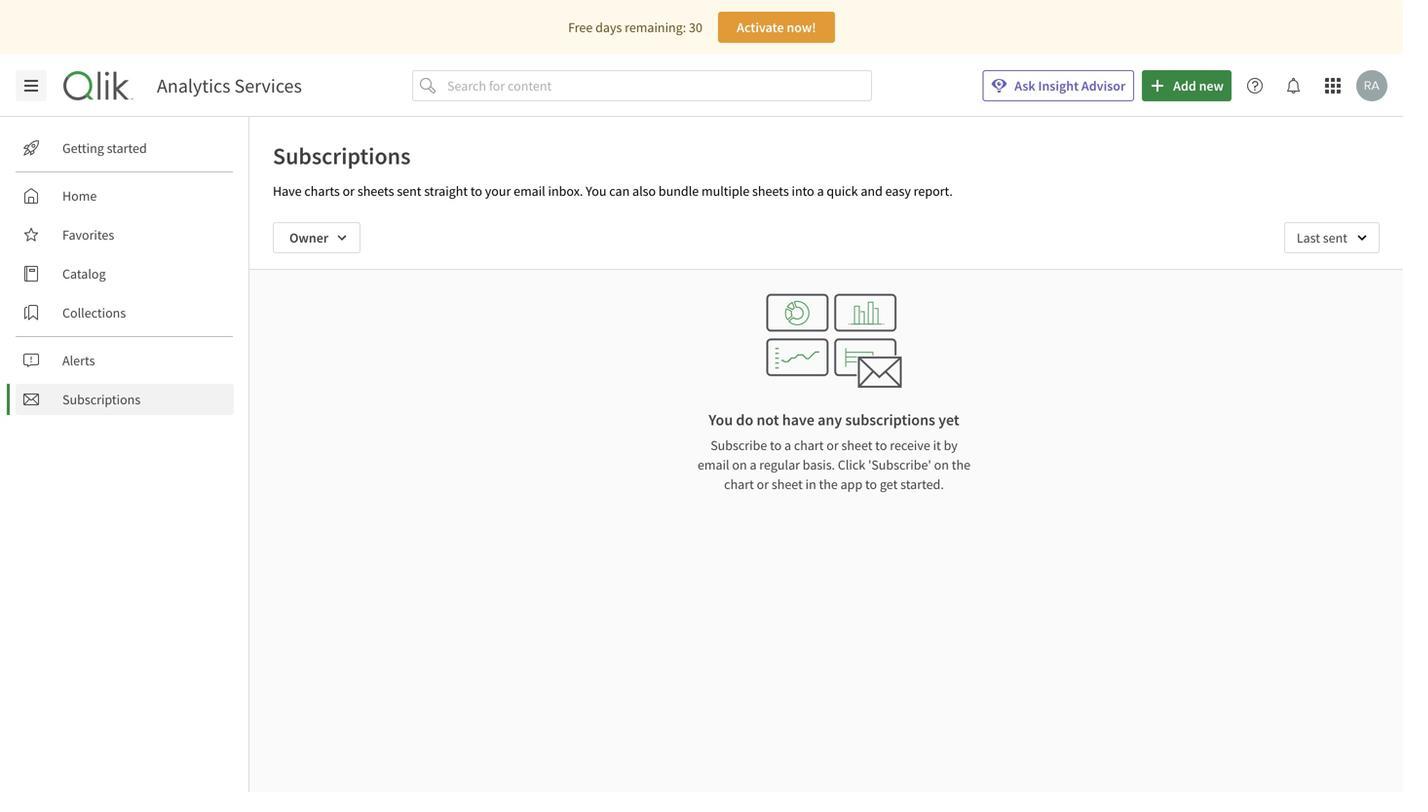 Task type: describe. For each thing, give the bounding box(es) containing it.
owner
[[290, 229, 329, 247]]

2 sheets from the left
[[753, 182, 789, 200]]

ruby anderson image
[[1357, 70, 1388, 101]]

can
[[610, 182, 630, 200]]

1 vertical spatial a
[[785, 437, 792, 454]]

getting started
[[62, 139, 147, 157]]

'subscribe'
[[869, 456, 932, 474]]

home
[[62, 187, 97, 205]]

have
[[273, 182, 302, 200]]

0 vertical spatial or
[[343, 182, 355, 200]]

basis.
[[803, 456, 836, 474]]

0 vertical spatial subscriptions
[[273, 141, 411, 171]]

catalog
[[62, 265, 106, 283]]

alerts link
[[16, 345, 234, 376]]

add new button
[[1143, 70, 1232, 101]]

subscriptions inside 'link'
[[62, 391, 141, 409]]

30
[[689, 19, 703, 36]]

collections
[[62, 304, 126, 322]]

1 horizontal spatial or
[[757, 476, 769, 493]]

insight
[[1039, 77, 1079, 95]]

receive
[[890, 437, 931, 454]]

free
[[568, 19, 593, 36]]

analytics services
[[157, 74, 302, 98]]

it
[[934, 437, 942, 454]]

subscriptions link
[[16, 384, 234, 415]]

in
[[806, 476, 817, 493]]

subscriptions
[[846, 410, 936, 430]]

charts
[[305, 182, 340, 200]]

Search for content text field
[[444, 70, 873, 101]]

Last sent field
[[1285, 222, 1381, 253]]

new
[[1200, 77, 1225, 95]]

activate
[[737, 19, 784, 36]]

ask insight advisor
[[1015, 77, 1126, 95]]

favorites link
[[16, 219, 234, 251]]

to left your
[[471, 182, 483, 200]]

0 horizontal spatial you
[[586, 182, 607, 200]]

free days remaining: 30
[[568, 19, 703, 36]]

1 vertical spatial the
[[820, 476, 838, 493]]

favorites
[[62, 226, 114, 244]]

yet
[[939, 410, 960, 430]]

getting
[[62, 139, 104, 157]]

app
[[841, 476, 863, 493]]

you inside you do not have any subscriptions yet subscribe to a chart or sheet to receive it by email on a regular basis. click 'subscribe' on the chart or sheet in the app to get started.
[[709, 410, 733, 430]]

0 vertical spatial email
[[514, 182, 546, 200]]

report.
[[914, 182, 953, 200]]

any
[[818, 410, 843, 430]]

1 horizontal spatial the
[[952, 456, 971, 474]]

activate now!
[[737, 19, 817, 36]]

subscribe
[[711, 437, 768, 454]]

0 vertical spatial chart
[[794, 437, 824, 454]]

advisor
[[1082, 77, 1126, 95]]

2 horizontal spatial or
[[827, 437, 839, 454]]

last sent
[[1298, 229, 1348, 247]]

catalog link
[[16, 258, 234, 290]]

into
[[792, 182, 815, 200]]



Task type: locate. For each thing, give the bounding box(es) containing it.
2 vertical spatial a
[[750, 456, 757, 474]]

1 horizontal spatial sheets
[[753, 182, 789, 200]]

1 horizontal spatial a
[[785, 437, 792, 454]]

by
[[944, 437, 958, 454]]

also
[[633, 182, 656, 200]]

close sidebar menu image
[[23, 78, 39, 94]]

ask
[[1015, 77, 1036, 95]]

0 vertical spatial sent
[[397, 182, 422, 200]]

0 horizontal spatial on
[[733, 456, 747, 474]]

regular
[[760, 456, 800, 474]]

1 vertical spatial chart
[[725, 476, 754, 493]]

click
[[838, 456, 866, 474]]

to down subscriptions
[[876, 437, 888, 454]]

easy
[[886, 182, 911, 200]]

a up the regular
[[785, 437, 792, 454]]

the right in
[[820, 476, 838, 493]]

getting started link
[[16, 133, 234, 164]]

0 vertical spatial a
[[818, 182, 824, 200]]

services
[[234, 74, 302, 98]]

2 on from the left
[[935, 456, 950, 474]]

1 vertical spatial or
[[827, 437, 839, 454]]

ask insight advisor button
[[983, 70, 1135, 101]]

inbox.
[[548, 182, 583, 200]]

email right your
[[514, 182, 546, 200]]

a down the subscribe
[[750, 456, 757, 474]]

to up the regular
[[770, 437, 782, 454]]

your
[[485, 182, 511, 200]]

0 horizontal spatial sheets
[[358, 182, 394, 200]]

straight
[[424, 182, 468, 200]]

sent right last
[[1324, 229, 1348, 247]]

navigation pane element
[[0, 125, 249, 423]]

0 horizontal spatial email
[[514, 182, 546, 200]]

sheets right charts
[[358, 182, 394, 200]]

2 horizontal spatial a
[[818, 182, 824, 200]]

or down the regular
[[757, 476, 769, 493]]

days
[[596, 19, 622, 36]]

now!
[[787, 19, 817, 36]]

1 vertical spatial sent
[[1324, 229, 1348, 247]]

email down the subscribe
[[698, 456, 730, 474]]

you left do
[[709, 410, 733, 430]]

on down it
[[935, 456, 950, 474]]

0 vertical spatial you
[[586, 182, 607, 200]]

or up basis.
[[827, 437, 839, 454]]

you left "can"
[[586, 182, 607, 200]]

sent inside field
[[1324, 229, 1348, 247]]

0 horizontal spatial sheet
[[772, 476, 803, 493]]

subscriptions up charts
[[273, 141, 411, 171]]

2 vertical spatial or
[[757, 476, 769, 493]]

sent left straight
[[397, 182, 422, 200]]

sent
[[397, 182, 422, 200], [1324, 229, 1348, 247]]

on down the subscribe
[[733, 456, 747, 474]]

bundle
[[659, 182, 699, 200]]

0 horizontal spatial a
[[750, 456, 757, 474]]

1 horizontal spatial on
[[935, 456, 950, 474]]

add
[[1174, 77, 1197, 95]]

the down "by"
[[952, 456, 971, 474]]

started.
[[901, 476, 945, 493]]

sheets left into
[[753, 182, 789, 200]]

1 horizontal spatial sent
[[1324, 229, 1348, 247]]

0 vertical spatial sheet
[[842, 437, 873, 454]]

chart up basis.
[[794, 437, 824, 454]]

sheets
[[358, 182, 394, 200], [753, 182, 789, 200]]

0 horizontal spatial sent
[[397, 182, 422, 200]]

0 vertical spatial the
[[952, 456, 971, 474]]

alerts
[[62, 352, 95, 370]]

analytics services element
[[157, 74, 302, 98]]

0 horizontal spatial chart
[[725, 476, 754, 493]]

to left get
[[866, 476, 878, 493]]

last
[[1298, 229, 1321, 247]]

activate now! link
[[718, 12, 835, 43]]

1 horizontal spatial subscriptions
[[273, 141, 411, 171]]

a
[[818, 182, 824, 200], [785, 437, 792, 454], [750, 456, 757, 474]]

collections link
[[16, 297, 234, 329]]

analytics
[[157, 74, 231, 98]]

not
[[757, 410, 780, 430]]

multiple
[[702, 182, 750, 200]]

subscriptions down alerts
[[62, 391, 141, 409]]

chart down the subscribe
[[725, 476, 754, 493]]

quick
[[827, 182, 859, 200]]

started
[[107, 139, 147, 157]]

1 horizontal spatial email
[[698, 456, 730, 474]]

1 vertical spatial sheet
[[772, 476, 803, 493]]

do
[[737, 410, 754, 430]]

1 horizontal spatial chart
[[794, 437, 824, 454]]

email inside you do not have any subscriptions yet subscribe to a chart or sheet to receive it by email on a regular basis. click 'subscribe' on the chart or sheet in the app to get started.
[[698, 456, 730, 474]]

owner button
[[273, 222, 361, 253]]

1 horizontal spatial you
[[709, 410, 733, 430]]

you
[[586, 182, 607, 200], [709, 410, 733, 430]]

1 vertical spatial email
[[698, 456, 730, 474]]

email
[[514, 182, 546, 200], [698, 456, 730, 474]]

get
[[880, 476, 898, 493]]

1 sheets from the left
[[358, 182, 394, 200]]

0 horizontal spatial or
[[343, 182, 355, 200]]

1 on from the left
[[733, 456, 747, 474]]

or
[[343, 182, 355, 200], [827, 437, 839, 454], [757, 476, 769, 493]]

on
[[733, 456, 747, 474], [935, 456, 950, 474]]

to
[[471, 182, 483, 200], [770, 437, 782, 454], [876, 437, 888, 454], [866, 476, 878, 493]]

1 horizontal spatial sheet
[[842, 437, 873, 454]]

sheet down the regular
[[772, 476, 803, 493]]

sheet
[[842, 437, 873, 454], [772, 476, 803, 493]]

you do not have any subscriptions yet subscribe to a chart or sheet to receive it by email on a regular basis. click 'subscribe' on the chart or sheet in the app to get started.
[[698, 410, 971, 493]]

have charts or sheets sent straight to your email inbox. you can also bundle multiple sheets into a quick and easy report.
[[273, 182, 953, 200]]

and
[[861, 182, 883, 200]]

chart
[[794, 437, 824, 454], [725, 476, 754, 493]]

a right into
[[818, 182, 824, 200]]

the
[[952, 456, 971, 474], [820, 476, 838, 493]]

0 horizontal spatial subscriptions
[[62, 391, 141, 409]]

0 horizontal spatial the
[[820, 476, 838, 493]]

sheet up "click"
[[842, 437, 873, 454]]

remaining:
[[625, 19, 687, 36]]

home link
[[16, 180, 234, 212]]

subscriptions
[[273, 141, 411, 171], [62, 391, 141, 409]]

1 vertical spatial you
[[709, 410, 733, 430]]

1 vertical spatial subscriptions
[[62, 391, 141, 409]]

have
[[783, 410, 815, 430]]

or right charts
[[343, 182, 355, 200]]

add new
[[1174, 77, 1225, 95]]

filters region
[[250, 207, 1404, 269]]



Task type: vqa. For each thing, say whether or not it's contained in the screenshot.
ANALYTICS SERVICES
yes



